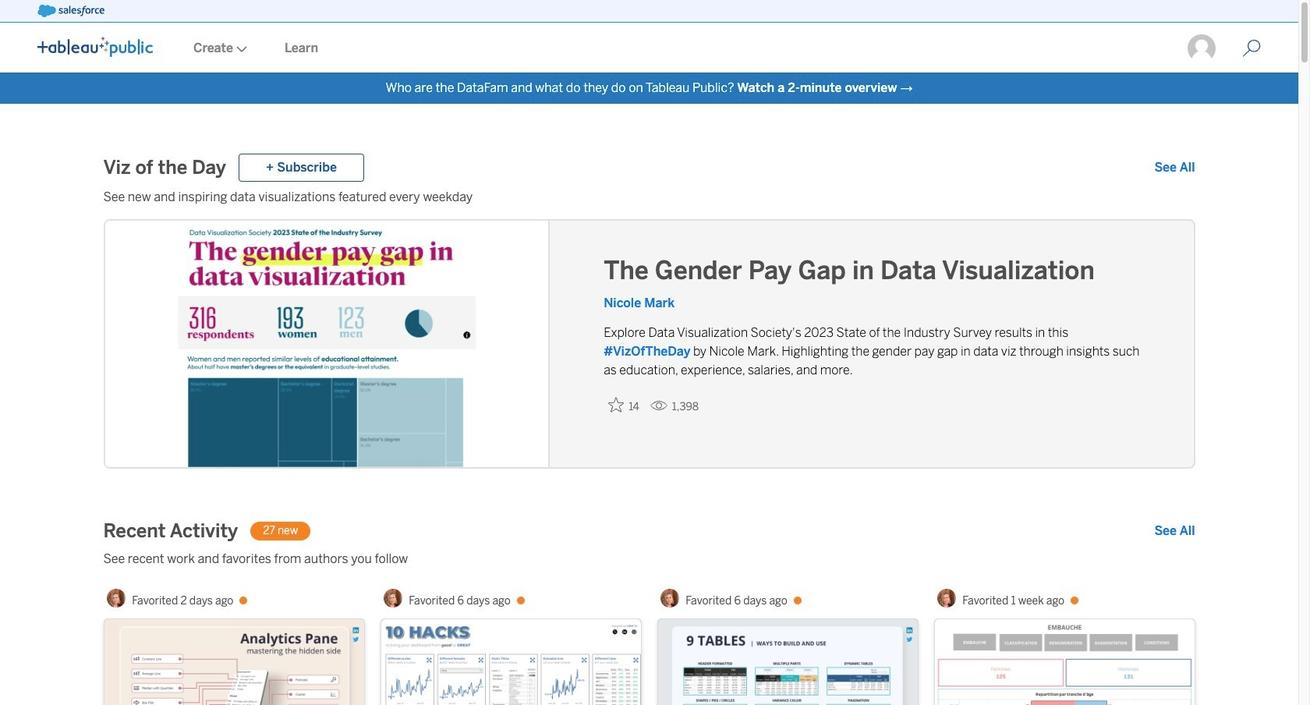 Task type: describe. For each thing, give the bounding box(es) containing it.
angela drucioc image for 3rd workbook thumbnail from left
[[661, 589, 680, 608]]

tableau public viz of the day image
[[105, 221, 550, 470]]

3 workbook thumbnail image from the left
[[658, 619, 918, 705]]

angela drucioc image for 3rd workbook thumbnail from right
[[384, 589, 403, 608]]

1 workbook thumbnail image from the left
[[104, 619, 364, 705]]

viz of the day heading
[[103, 155, 226, 180]]

see new and inspiring data visualizations featured every weekday element
[[103, 188, 1195, 207]]

add favorite image
[[608, 397, 624, 413]]

go to search image
[[1224, 39, 1280, 58]]

4 workbook thumbnail image from the left
[[935, 619, 1194, 705]]

see recent work and favorites from authors you follow element
[[103, 550, 1195, 569]]

angela drucioc image for 1st workbook thumbnail from the right
[[938, 589, 956, 608]]

tara.schultz image
[[1186, 33, 1217, 64]]

angela drucioc image
[[107, 589, 126, 608]]



Task type: locate. For each thing, give the bounding box(es) containing it.
logo image
[[37, 37, 153, 57]]

see all viz of the day element
[[1155, 158, 1195, 177]]

salesforce logo image
[[37, 5, 104, 17]]

2 horizontal spatial angela drucioc image
[[938, 589, 956, 608]]

angela drucioc image
[[384, 589, 403, 608], [661, 589, 680, 608], [938, 589, 956, 608]]

recent activity heading
[[103, 519, 238, 544]]

see all recent activity element
[[1155, 522, 1195, 540]]

0 horizontal spatial angela drucioc image
[[384, 589, 403, 608]]

1 horizontal spatial angela drucioc image
[[661, 589, 680, 608]]

Add Favorite button
[[604, 392, 644, 418]]

3 angela drucioc image from the left
[[938, 589, 956, 608]]

1 angela drucioc image from the left
[[384, 589, 403, 608]]

2 workbook thumbnail image from the left
[[381, 619, 641, 705]]

create image
[[233, 46, 247, 52]]

workbook thumbnail image
[[104, 619, 364, 705], [381, 619, 641, 705], [658, 619, 918, 705], [935, 619, 1194, 705]]

2 angela drucioc image from the left
[[661, 589, 680, 608]]



Task type: vqa. For each thing, say whether or not it's contained in the screenshot.
Search input field
no



